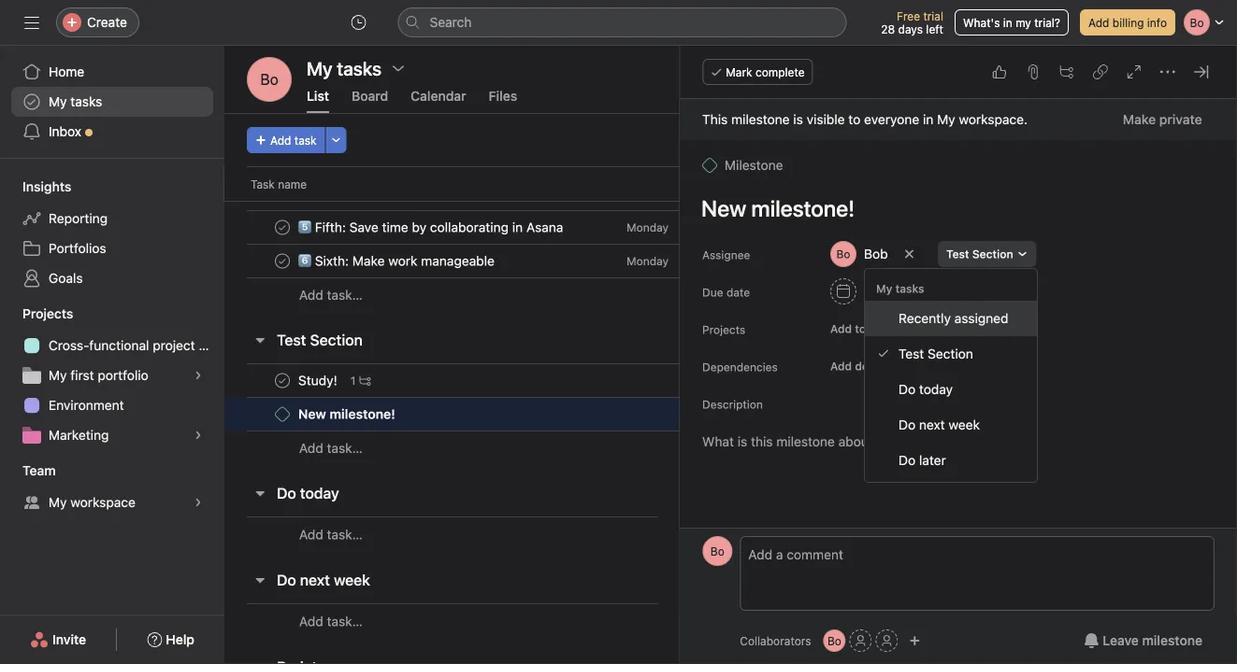 Task type: describe. For each thing, give the bounding box(es) containing it.
info
[[1147, 16, 1167, 29]]

files link
[[489, 88, 517, 113]]

insights
[[22, 179, 71, 195]]

2 add task… row from the top
[[224, 431, 749, 466]]

study! cell
[[224, 364, 681, 398]]

mark complete
[[726, 65, 805, 79]]

recently assigned
[[899, 311, 1009, 326]]

add billing info
[[1088, 16, 1167, 29]]

reporting link
[[11, 204, 213, 234]]

3 add task… row from the top
[[224, 517, 749, 553]]

5️⃣ Fifth: Save time by collaborating in Asana text field
[[295, 218, 569, 237]]

test section inside dropdown button
[[947, 248, 1014, 261]]

my workspace
[[49, 495, 136, 511]]

history image
[[351, 15, 366, 30]]

due
[[703, 286, 724, 299]]

projects
[[869, 323, 914, 336]]

later
[[919, 453, 946, 469]]

add task… button for second add task… row from the top
[[299, 439, 363, 459]]

0 likes. click to like this task image
[[992, 65, 1007, 79]]

this milestone is visible to everyone in my workspace.
[[703, 112, 1028, 127]]

add task… for add task… button related to second add task… row from the top
[[299, 441, 363, 456]]

recently assigned option
[[865, 301, 1037, 337]]

completed image inside study! cell
[[271, 370, 294, 392]]

do down dependencies
[[899, 382, 916, 397]]

header recently assigned tree grid
[[224, 0, 749, 312]]

task… for second add task… row from the top
[[327, 441, 363, 456]]

team
[[22, 463, 56, 479]]

reporting
[[49, 211, 108, 226]]

Task Name text field
[[690, 187, 1215, 230]]

leave milestone button
[[1072, 625, 1215, 658]]

see details, my workspace image
[[193, 497, 204, 509]]

recently
[[899, 311, 951, 326]]

section inside test section button
[[310, 332, 363, 349]]

more actions for this task image
[[1161, 65, 1175, 79]]

date inside dropdown button
[[911, 284, 938, 299]]

plan
[[199, 338, 224, 353]]

mark
[[726, 65, 752, 79]]

main content containing this milestone is visible to everyone in my workspace.
[[680, 99, 1237, 665]]

full screen image
[[1127, 65, 1142, 79]]

next inside button
[[300, 572, 330, 590]]

hide sidebar image
[[24, 15, 39, 30]]

visible
[[807, 112, 845, 127]]

bo for middle bo button
[[711, 545, 725, 558]]

bo for the leftmost bo button
[[260, 71, 278, 88]]

add task… for add task… button corresponding to 2nd add task… row from the bottom of the page
[[299, 527, 363, 543]]

test inside dropdown button
[[947, 248, 970, 261]]

what's in my trial?
[[963, 16, 1060, 29]]

add dependencies
[[831, 360, 931, 373]]

portfolios link
[[11, 234, 213, 264]]

everyone
[[864, 112, 920, 127]]

description
[[703, 398, 763, 411]]

1
[[351, 375, 356, 388]]

functional
[[89, 338, 149, 353]]

leave
[[1103, 634, 1139, 649]]

my workspace link
[[11, 488, 213, 518]]

due date
[[703, 286, 750, 299]]

my inside the 'new milestone!' dialog
[[937, 112, 956, 127]]

0 vertical spatial to
[[849, 112, 861, 127]]

4 add task… row from the top
[[224, 604, 749, 640]]

1 horizontal spatial test
[[899, 346, 924, 362]]

calendar
[[411, 88, 466, 104]]

private
[[1160, 112, 1203, 127]]

task
[[251, 178, 275, 191]]

to inside button
[[855, 323, 866, 336]]

milestone for leave
[[1142, 634, 1203, 649]]

my first portfolio
[[49, 368, 148, 383]]

1 horizontal spatial today
[[919, 382, 953, 397]]

projects button
[[0, 305, 73, 324]]

make
[[1123, 112, 1156, 127]]

test section button
[[277, 324, 363, 357]]

free
[[897, 9, 920, 22]]

add inside button
[[831, 323, 852, 336]]

0 vertical spatial do next week
[[899, 418, 980, 433]]

add to projects
[[831, 323, 914, 336]]

task name
[[251, 178, 307, 191]]

bo for bo button to the right
[[828, 635, 842, 648]]

copy milestone link image
[[1093, 65, 1108, 79]]

add inside header test section 'tree grid'
[[299, 441, 323, 456]]

completed checkbox for 6️⃣ sixth: make work manageable text field
[[271, 250, 294, 273]]

add to projects button
[[822, 316, 922, 342]]

1 add task… row from the top
[[224, 278, 749, 312]]

add subtask image
[[1060, 65, 1074, 79]]

days
[[898, 22, 923, 36]]

list link
[[307, 88, 329, 113]]

6️⃣ sixth: make work manageable cell
[[224, 244, 681, 279]]

Completed milestone checkbox
[[275, 407, 290, 422]]

milestone for this
[[732, 112, 790, 127]]

28
[[881, 22, 895, 36]]

Study! text field
[[295, 372, 343, 390]]

no due date button
[[822, 275, 947, 309]]

test inside button
[[277, 332, 306, 349]]

free trial 28 days left
[[881, 9, 943, 36]]

5️⃣ fifth: save time by collaborating in asana cell
[[224, 210, 681, 245]]

board link
[[352, 88, 388, 113]]

today inside button
[[300, 485, 339, 503]]

project
[[153, 338, 195, 353]]

tasks inside global element
[[70, 94, 102, 109]]

my tasks inside global element
[[49, 94, 102, 109]]

2 horizontal spatial bo button
[[823, 630, 846, 653]]

leave milestone
[[1103, 634, 1203, 649]]

no
[[864, 284, 882, 299]]

create button
[[56, 7, 139, 37]]

my for my tasks link
[[49, 94, 67, 109]]

insights element
[[0, 170, 224, 297]]

insights button
[[0, 178, 71, 196]]

create
[[87, 14, 127, 30]]

add down do next week button
[[299, 614, 323, 630]]

do today button
[[277, 477, 339, 511]]

assignee
[[703, 249, 751, 262]]

1 row
[[224, 364, 749, 398]]

monday for 6️⃣ sixth: make work manageable cell
[[627, 255, 669, 268]]

due
[[885, 284, 908, 299]]

trial
[[923, 9, 943, 22]]

add task button
[[247, 127, 325, 153]]

search
[[430, 14, 472, 30]]

portfolios
[[49, 241, 106, 256]]

mark complete button
[[703, 59, 813, 85]]

what's
[[963, 16, 1000, 29]]

section down recently assigned option
[[928, 346, 973, 362]]

header test section tree grid
[[224, 364, 749, 466]]

completed milestone image
[[275, 407, 290, 422]]

my down bob
[[876, 282, 892, 296]]

1 button
[[347, 372, 374, 390]]

environment link
[[11, 391, 213, 421]]

1 monday row from the top
[[224, 210, 749, 245]]

workspace
[[70, 495, 136, 511]]

do inside do next week button
[[277, 572, 296, 590]]

do left later
[[899, 453, 916, 469]]



Task type: vqa. For each thing, say whether or not it's contained in the screenshot.
terryturtle85 / Maria 1:1 link
no



Task type: locate. For each thing, give the bounding box(es) containing it.
monday
[[627, 221, 669, 234], [627, 255, 669, 268]]

section down task name text box
[[973, 248, 1014, 261]]

my inside "teams" element
[[49, 495, 67, 511]]

test section button
[[938, 241, 1037, 267]]

left
[[926, 22, 943, 36]]

my tasks down home
[[49, 94, 102, 109]]

section inside test section dropdown button
[[973, 248, 1014, 261]]

add task… down do next week button
[[299, 614, 363, 630]]

1 task… from the top
[[327, 288, 363, 303]]

collapse task list for this section image
[[252, 486, 267, 501]]

completed image for 6️⃣ sixth: make work manageable text field
[[271, 250, 294, 273]]

2 add task… from the top
[[299, 441, 363, 456]]

0 horizontal spatial week
[[334, 572, 370, 590]]

2 vertical spatial collapse task list for this section image
[[252, 660, 267, 665]]

1 monday from the top
[[627, 221, 669, 234]]

4️⃣ Fourth: Stay on top of incoming work text field
[[295, 185, 543, 203]]

monday row
[[224, 210, 749, 245], [224, 244, 749, 279]]

board
[[352, 88, 388, 104]]

cross-functional project plan link
[[11, 331, 224, 361]]

1 horizontal spatial do next week
[[899, 418, 980, 433]]

to left projects
[[855, 323, 866, 336]]

projects up "cross-"
[[22, 306, 73, 322]]

1 horizontal spatial projects
[[703, 324, 746, 337]]

add down do today button
[[299, 527, 323, 543]]

in inside main content
[[923, 112, 934, 127]]

0 vertical spatial do today
[[899, 382, 953, 397]]

projects down due date at the top right
[[703, 324, 746, 337]]

to right visible
[[849, 112, 861, 127]]

test down projects
[[899, 346, 924, 362]]

search button
[[398, 7, 847, 37]]

inbox
[[49, 124, 81, 139]]

Completed checkbox
[[271, 216, 294, 239], [271, 250, 294, 273]]

0 horizontal spatial in
[[923, 112, 934, 127]]

team button
[[0, 462, 56, 481]]

add down add to projects button on the right
[[831, 360, 852, 373]]

add task… for add task… button for 1st add task… row from the bottom of the page
[[299, 614, 363, 630]]

do
[[899, 382, 916, 397], [899, 418, 916, 433], [899, 453, 916, 469], [277, 485, 296, 503], [277, 572, 296, 590]]

add up do today button
[[299, 441, 323, 456]]

my tasks down 'remove assignee' image
[[876, 282, 924, 296]]

projects inside projects dropdown button
[[22, 306, 73, 322]]

milestone inside main content
[[732, 112, 790, 127]]

see details, my first portfolio image
[[193, 370, 204, 382]]

projects element
[[0, 297, 224, 454]]

my inside global element
[[49, 94, 67, 109]]

tasks down home
[[70, 94, 102, 109]]

tasks up recently in the right of the page
[[896, 282, 924, 296]]

add up test section button
[[299, 288, 323, 303]]

global element
[[0, 46, 224, 158]]

1 add task… from the top
[[299, 288, 363, 303]]

bob
[[864, 246, 888, 262]]

1 vertical spatial to
[[855, 323, 866, 336]]

task… down new milestone! text field
[[327, 441, 363, 456]]

new milestone! cell
[[224, 397, 681, 432]]

collapse task list for this section image for 1st add task… row from the bottom of the page
[[252, 573, 267, 588]]

see details, marketing image
[[193, 430, 204, 441]]

in
[[1003, 16, 1013, 29], [923, 112, 934, 127]]

1 horizontal spatial next
[[919, 418, 945, 433]]

invite button
[[18, 624, 98, 657]]

test section up study! text box
[[277, 332, 363, 349]]

2 vertical spatial bo button
[[823, 630, 846, 653]]

add left billing
[[1088, 16, 1109, 29]]

3 collapse task list for this section image from the top
[[252, 660, 267, 665]]

monday row down task name row
[[224, 210, 749, 245]]

completed image inside the 5️⃣ fifth: save time by collaborating in asana cell
[[271, 216, 294, 239]]

today down dependencies
[[919, 382, 953, 397]]

do down do today button
[[277, 572, 296, 590]]

1 vertical spatial bo
[[711, 545, 725, 558]]

1 vertical spatial my tasks
[[876, 282, 924, 296]]

add task… up do next week button
[[299, 527, 363, 543]]

1 horizontal spatial tasks
[[896, 282, 924, 296]]

section
[[973, 248, 1014, 261], [310, 332, 363, 349], [928, 346, 973, 362]]

1 horizontal spatial week
[[949, 418, 980, 433]]

1 vertical spatial today
[[300, 485, 339, 503]]

completed image
[[271, 183, 294, 205], [271, 370, 294, 392]]

0 vertical spatial today
[[919, 382, 953, 397]]

milestone inside button
[[1142, 634, 1203, 649]]

add task… button up test section button
[[299, 285, 363, 306]]

1 vertical spatial collapse task list for this section image
[[252, 573, 267, 588]]

add task… button
[[299, 285, 363, 306], [299, 439, 363, 459], [299, 525, 363, 546], [299, 612, 363, 633]]

1 horizontal spatial milestone
[[1142, 634, 1203, 649]]

files
[[489, 88, 517, 104]]

section left add a task to this section icon
[[310, 332, 363, 349]]

2 add task… button from the top
[[299, 439, 363, 459]]

0 horizontal spatial milestone
[[732, 112, 790, 127]]

do inside do today button
[[277, 485, 296, 503]]

add
[[1088, 16, 1109, 29], [270, 134, 291, 147], [299, 288, 323, 303], [831, 323, 852, 336], [831, 360, 852, 373], [299, 441, 323, 456], [299, 527, 323, 543], [299, 614, 323, 630]]

show options image
[[391, 61, 406, 76]]

bo button
[[247, 57, 292, 102], [703, 537, 733, 567], [823, 630, 846, 653]]

1 vertical spatial next
[[300, 572, 330, 590]]

is
[[794, 112, 803, 127]]

1 vertical spatial projects
[[703, 324, 746, 337]]

my left workspace.
[[937, 112, 956, 127]]

week inside button
[[334, 572, 370, 590]]

do today right collapse task list for this section image
[[277, 485, 339, 503]]

billing
[[1113, 16, 1144, 29]]

2 completed checkbox from the top
[[271, 370, 294, 392]]

home
[[49, 64, 84, 79]]

do next week down do today button
[[277, 572, 370, 590]]

New milestone! text field
[[295, 405, 401, 424]]

0 vertical spatial completed image
[[271, 183, 294, 205]]

row
[[224, 177, 749, 211], [224, 397, 749, 432]]

next down do today button
[[300, 572, 330, 590]]

1 horizontal spatial bo
[[711, 545, 725, 558]]

milestone
[[725, 158, 784, 173]]

new milestone! dialog
[[680, 46, 1237, 665]]

add task… row
[[224, 278, 749, 312], [224, 431, 749, 466], [224, 517, 749, 553], [224, 604, 749, 640]]

task…
[[327, 288, 363, 303], [327, 441, 363, 456], [327, 527, 363, 543], [327, 614, 363, 630]]

2 monday row from the top
[[224, 244, 749, 279]]

0 horizontal spatial projects
[[22, 306, 73, 322]]

date up recently in the right of the page
[[911, 284, 938, 299]]

1 horizontal spatial do today
[[899, 382, 953, 397]]

1 add task… button from the top
[[299, 285, 363, 306]]

2 collapse task list for this section image from the top
[[252, 573, 267, 588]]

completed checkbox up "completed milestone" image in the bottom left of the page
[[271, 370, 294, 392]]

invite
[[52, 633, 86, 648]]

1 vertical spatial do next week
[[277, 572, 370, 590]]

test
[[947, 248, 970, 261], [277, 332, 306, 349], [899, 346, 924, 362]]

1 completed image from the top
[[271, 183, 294, 205]]

what's in my trial? button
[[955, 9, 1069, 36]]

task… down do next week button
[[327, 614, 363, 630]]

cross-
[[49, 338, 89, 353]]

0 vertical spatial collapse task list for this section image
[[252, 333, 267, 348]]

0 vertical spatial completed checkbox
[[271, 216, 294, 239]]

make private button
[[1111, 103, 1215, 137]]

completed checkbox inside study! cell
[[271, 370, 294, 392]]

add or remove collaborators image
[[909, 636, 921, 647]]

1 vertical spatial week
[[334, 572, 370, 590]]

add task… for add task… button within "header recently assigned" tree grid
[[299, 288, 363, 303]]

test section down task name text box
[[947, 248, 1014, 261]]

add task
[[270, 134, 317, 147]]

add task… button for 2nd add task… row from the bottom of the page
[[299, 525, 363, 546]]

remove assignee image
[[904, 249, 915, 260]]

0 vertical spatial completed checkbox
[[271, 183, 294, 205]]

0 horizontal spatial bo button
[[247, 57, 292, 102]]

add task… down new milestone! text field
[[299, 441, 363, 456]]

marketing link
[[11, 421, 213, 451]]

0 vertical spatial my tasks
[[49, 94, 102, 109]]

0 horizontal spatial do today
[[277, 485, 339, 503]]

1 vertical spatial completed image
[[271, 250, 294, 273]]

tasks
[[70, 94, 102, 109], [896, 282, 924, 296]]

0 horizontal spatial date
[[727, 286, 750, 299]]

1 vertical spatial milestone
[[1142, 634, 1203, 649]]

cross-functional project plan
[[49, 338, 224, 353]]

1 vertical spatial tasks
[[896, 282, 924, 296]]

my for my workspace link
[[49, 495, 67, 511]]

1 completed checkbox from the top
[[271, 216, 294, 239]]

goals link
[[11, 264, 213, 294]]

2 completed image from the top
[[271, 250, 294, 273]]

my tasks
[[307, 57, 382, 79]]

task… for 1st add task… row from the bottom of the page
[[327, 614, 363, 630]]

3 task… from the top
[[327, 527, 363, 543]]

in inside what's in my trial? button
[[1003, 16, 1013, 29]]

add task… button down do next week button
[[299, 612, 363, 633]]

1 row from the top
[[224, 177, 749, 211]]

my
[[49, 94, 67, 109], [937, 112, 956, 127], [876, 282, 892, 296], [49, 368, 67, 383], [49, 495, 67, 511]]

my first portfolio link
[[11, 361, 213, 391]]

completed checkbox inside the 5️⃣ fifth: save time by collaborating in asana cell
[[271, 216, 294, 239]]

2 row from the top
[[224, 397, 749, 432]]

do up do later in the bottom of the page
[[899, 418, 916, 433]]

2 horizontal spatial test
[[947, 248, 970, 261]]

add left projects
[[831, 323, 852, 336]]

my tasks
[[49, 94, 102, 109], [876, 282, 924, 296]]

1 completed checkbox from the top
[[271, 183, 294, 205]]

attachments: add a file to this task, new milestone! image
[[1026, 65, 1041, 79]]

help
[[166, 633, 194, 648]]

task… up test section button
[[327, 288, 363, 303]]

trial?
[[1035, 16, 1060, 29]]

my
[[1016, 16, 1031, 29]]

add task… inside header test section 'tree grid'
[[299, 441, 363, 456]]

do next week button
[[277, 564, 370, 598]]

2 monday from the top
[[627, 255, 669, 268]]

assigned
[[955, 311, 1009, 326]]

4 task… from the top
[[327, 614, 363, 630]]

today right collapse task list for this section image
[[300, 485, 339, 503]]

in left my on the top of page
[[1003, 16, 1013, 29]]

do next week up later
[[899, 418, 980, 433]]

add task… button down new milestone! text field
[[299, 439, 363, 459]]

add left task
[[270, 134, 291, 147]]

0 vertical spatial bo
[[260, 71, 278, 88]]

1 horizontal spatial date
[[911, 284, 938, 299]]

1 vertical spatial in
[[923, 112, 934, 127]]

add task…
[[299, 288, 363, 303], [299, 441, 363, 456], [299, 527, 363, 543], [299, 614, 363, 630]]

completed checkbox for the 5️⃣ fifth: save time by collaborating in asana text box
[[271, 216, 294, 239]]

monday inside 6️⃣ sixth: make work manageable cell
[[627, 255, 669, 268]]

4 add task… button from the top
[[299, 612, 363, 633]]

2 completed checkbox from the top
[[271, 250, 294, 273]]

my down team in the left of the page
[[49, 495, 67, 511]]

milestone left is
[[732, 112, 790, 127]]

0 vertical spatial completed image
[[271, 216, 294, 239]]

more actions image
[[331, 135, 342, 146]]

completed image
[[271, 216, 294, 239], [271, 250, 294, 273]]

1 collapse task list for this section image from the top
[[252, 333, 267, 348]]

completed image inside 4️⃣ fourth: stay on top of incoming work cell
[[271, 183, 294, 205]]

home link
[[11, 57, 213, 87]]

list
[[307, 88, 329, 104]]

search list box
[[398, 7, 847, 37]]

2 task… from the top
[[327, 441, 363, 456]]

Completed checkbox
[[271, 183, 294, 205], [271, 370, 294, 392]]

completed checkbox down add task button on the left of the page
[[271, 183, 294, 205]]

2 horizontal spatial bo
[[828, 635, 842, 648]]

do later
[[899, 453, 946, 469]]

0 vertical spatial in
[[1003, 16, 1013, 29]]

1 vertical spatial row
[[224, 397, 749, 432]]

0 vertical spatial bo button
[[247, 57, 292, 102]]

test up study! text box
[[277, 332, 306, 349]]

add task… button for 4th add task… row from the bottom of the page
[[299, 285, 363, 306]]

0 horizontal spatial today
[[300, 485, 339, 503]]

task… inside header test section 'tree grid'
[[327, 441, 363, 456]]

1 horizontal spatial my tasks
[[876, 282, 924, 296]]

test down task name text box
[[947, 248, 970, 261]]

add inside "header recently assigned" tree grid
[[299, 288, 323, 303]]

do today down dependencies
[[899, 382, 953, 397]]

task… up do next week button
[[327, 527, 363, 543]]

0 vertical spatial monday
[[627, 221, 669, 234]]

4 add task… from the top
[[299, 614, 363, 630]]

task… inside "header recently assigned" tree grid
[[327, 288, 363, 303]]

teams element
[[0, 454, 224, 522]]

my inside the projects element
[[49, 368, 67, 383]]

goals
[[49, 271, 83, 286]]

1 horizontal spatial in
[[1003, 16, 1013, 29]]

bo
[[260, 71, 278, 88], [711, 545, 725, 558], [828, 635, 842, 648]]

in right the everyone
[[923, 112, 934, 127]]

1 vertical spatial bo button
[[703, 537, 733, 567]]

first
[[70, 368, 94, 383]]

main content
[[680, 99, 1237, 665]]

0 horizontal spatial test
[[277, 332, 306, 349]]

collapse task list for this section image for header test section 'tree grid'
[[252, 333, 267, 348]]

add a task to this section image
[[372, 333, 387, 348]]

completed image for the 5️⃣ fifth: save time by collaborating in asana text box
[[271, 216, 294, 239]]

my left first
[[49, 368, 67, 383]]

1 vertical spatial do today
[[277, 485, 339, 503]]

0 vertical spatial tasks
[[70, 94, 102, 109]]

6️⃣ Sixth: Make work manageable text field
[[295, 252, 500, 271]]

4️⃣ fourth: stay on top of incoming work cell
[[224, 177, 681, 211]]

collaborators
[[740, 635, 811, 648]]

collapse task list for this section image
[[252, 333, 267, 348], [252, 573, 267, 588], [252, 660, 267, 665]]

date right the due
[[727, 286, 750, 299]]

0 vertical spatial projects
[[22, 306, 73, 322]]

portfolio
[[98, 368, 148, 383]]

0 vertical spatial milestone
[[732, 112, 790, 127]]

projects
[[22, 306, 73, 322], [703, 324, 746, 337]]

add task… inside "header recently assigned" tree grid
[[299, 288, 363, 303]]

marketing
[[49, 428, 109, 443]]

2 vertical spatial bo
[[828, 635, 842, 648]]

do right collapse task list for this section image
[[277, 485, 296, 503]]

3 add task… button from the top
[[299, 525, 363, 546]]

date
[[911, 284, 938, 299], [727, 286, 750, 299]]

add inside button
[[831, 360, 852, 373]]

completed image up "completed milestone" image in the bottom left of the page
[[271, 370, 294, 392]]

completed image inside 6️⃣ sixth: make work manageable cell
[[271, 250, 294, 273]]

my for my first portfolio link
[[49, 368, 67, 383]]

monday row down the 5️⃣ fifth: save time by collaborating in asana text box
[[224, 244, 749, 279]]

my tasks link
[[11, 87, 213, 117]]

task… for 2nd add task… row from the bottom of the page
[[327, 527, 363, 543]]

close details image
[[1194, 65, 1209, 79]]

0 horizontal spatial do next week
[[277, 572, 370, 590]]

next up later
[[919, 418, 945, 433]]

make private
[[1123, 112, 1203, 127]]

1 vertical spatial monday
[[627, 255, 669, 268]]

1 horizontal spatial bo button
[[703, 537, 733, 567]]

task… for 4th add task… row from the bottom of the page
[[327, 288, 363, 303]]

0 vertical spatial row
[[224, 177, 749, 211]]

projects inside the 'new milestone!' dialog
[[703, 324, 746, 337]]

1 vertical spatial completed checkbox
[[271, 250, 294, 273]]

3 add task… from the top
[[299, 527, 363, 543]]

add task… button inside "header recently assigned" tree grid
[[299, 285, 363, 306]]

test section down recently in the right of the page
[[899, 346, 973, 362]]

1 vertical spatial completed image
[[271, 370, 294, 392]]

add task… up test section button
[[299, 288, 363, 303]]

my up inbox
[[49, 94, 67, 109]]

task name row
[[224, 166, 749, 201]]

milestone right leave
[[1142, 634, 1203, 649]]

dependencies
[[703, 361, 778, 374]]

task
[[294, 134, 317, 147]]

this
[[703, 112, 728, 127]]

2 completed image from the top
[[271, 370, 294, 392]]

add task… button up do next week button
[[299, 525, 363, 546]]

0 horizontal spatial bo
[[260, 71, 278, 88]]

0 horizontal spatial next
[[300, 572, 330, 590]]

0 horizontal spatial tasks
[[70, 94, 102, 109]]

0 vertical spatial next
[[919, 418, 945, 433]]

completed image down add task button on the left of the page
[[271, 183, 294, 205]]

environment
[[49, 398, 124, 413]]

0 vertical spatial week
[[949, 418, 980, 433]]

add task… button for 1st add task… row from the bottom of the page
[[299, 612, 363, 633]]

name
[[278, 178, 307, 191]]

1 completed image from the top
[[271, 216, 294, 239]]

completed checkbox inside 6️⃣ sixth: make work manageable cell
[[271, 250, 294, 273]]

week
[[949, 418, 980, 433], [334, 572, 370, 590]]

complete
[[756, 65, 805, 79]]

1 vertical spatial completed checkbox
[[271, 370, 294, 392]]

0 horizontal spatial my tasks
[[49, 94, 102, 109]]

do next week
[[899, 418, 980, 433], [277, 572, 370, 590]]

completed checkbox inside 4️⃣ fourth: stay on top of incoming work cell
[[271, 183, 294, 205]]

monday inside the 5️⃣ fifth: save time by collaborating in asana cell
[[627, 221, 669, 234]]

monday for the 5️⃣ fifth: save time by collaborating in asana cell
[[627, 221, 669, 234]]

inbox link
[[11, 117, 213, 147]]



